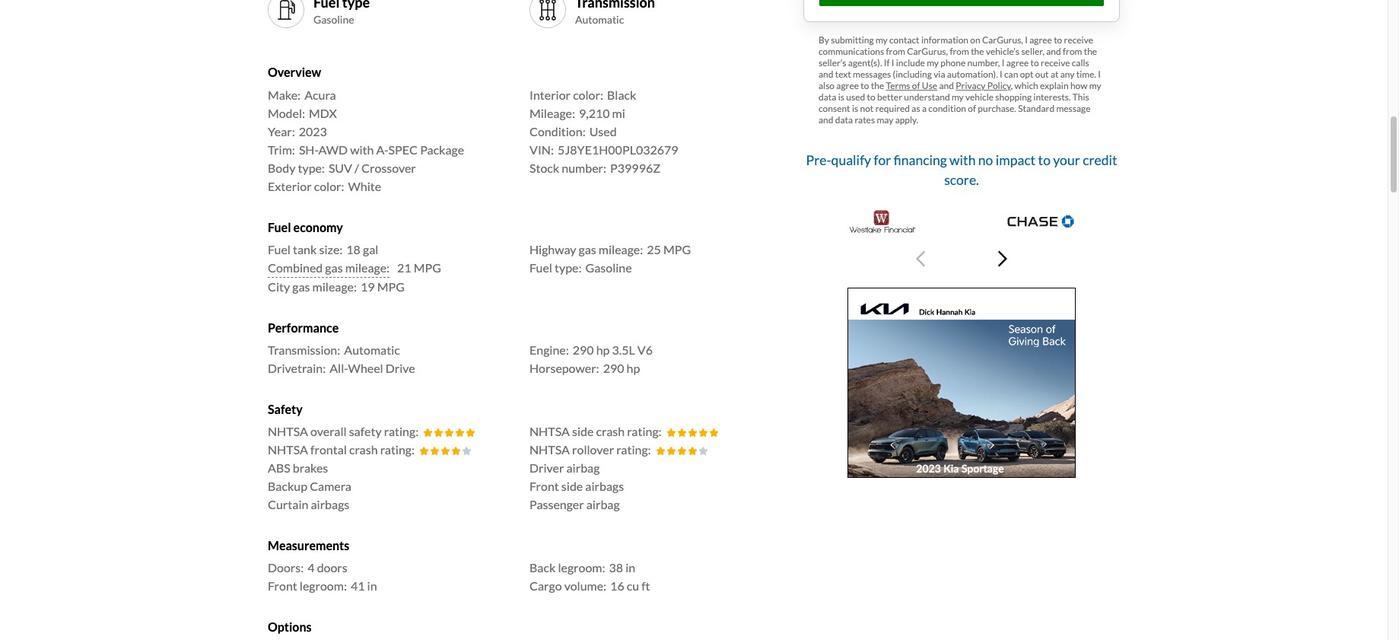 Task type: vqa. For each thing, say whether or not it's contained in the screenshot.


Task type: locate. For each thing, give the bounding box(es) containing it.
,
[[1011, 80, 1013, 91]]

1 vertical spatial legroom:
[[300, 579, 347, 593]]

white
[[348, 179, 381, 193]]

1 vertical spatial of
[[968, 103, 977, 114]]

gas down size:
[[325, 260, 343, 275]]

camera
[[310, 479, 352, 493]]

your
[[1054, 152, 1081, 168]]

to right used
[[867, 91, 876, 103]]

size:
[[319, 242, 343, 256]]

my left vehicle at top right
[[952, 91, 964, 103]]

1 vertical spatial crash
[[349, 442, 378, 457]]

highway gas mileage: 25 mpg fuel type: gasoline
[[530, 242, 691, 275]]

v6
[[638, 343, 653, 357]]

seller's
[[819, 57, 847, 69]]

1 vertical spatial airbags
[[311, 497, 350, 512]]

mileage: down gal
[[345, 260, 390, 275]]

0 vertical spatial of
[[912, 80, 921, 91]]

0 horizontal spatial gas
[[293, 279, 310, 294]]

gas down combined
[[293, 279, 310, 294]]

performance
[[268, 320, 339, 335]]

safety
[[349, 424, 382, 439]]

agree right also in the top right of the page
[[837, 80, 859, 91]]

1 horizontal spatial from
[[950, 46, 970, 57]]

color: down suv on the left top of page
[[314, 179, 344, 193]]

0 horizontal spatial gasoline
[[314, 13, 354, 26]]

the up time.
[[1084, 46, 1098, 57]]

exterior
[[268, 179, 312, 193]]

hp
[[597, 343, 610, 357], [627, 361, 640, 375]]

0 vertical spatial mpg
[[664, 242, 691, 256]]

transmission: automatic drivetrain: all-wheel drive
[[268, 343, 415, 375]]

communications
[[819, 46, 885, 57]]

gal
[[363, 242, 379, 256]]

1 vertical spatial receive
[[1041, 57, 1071, 69]]

0 horizontal spatial in
[[367, 579, 377, 593]]

data down text
[[819, 91, 837, 103]]

0 horizontal spatial with
[[350, 142, 374, 157]]

side up nhtsa rollover rating:
[[572, 424, 594, 439]]

1 horizontal spatial crash
[[596, 424, 625, 439]]

290
[[573, 343, 594, 357], [603, 361, 624, 375]]

mpg right 21
[[414, 260, 441, 275]]

and down also in the top right of the page
[[819, 114, 834, 126]]

to right seller,
[[1054, 34, 1063, 46]]

legroom: inside 'back legroom: 38 in cargo volume: 16 cu ft'
[[558, 561, 605, 575]]

0 horizontal spatial airbags
[[311, 497, 350, 512]]

0 vertical spatial airbag
[[567, 461, 600, 475]]

mileage: left 25
[[599, 242, 643, 256]]

to inside pre-qualify for financing with no impact to your credit score.
[[1039, 152, 1051, 168]]

type: down 'highway'
[[555, 260, 582, 275]]

2023
[[299, 124, 327, 138]]

, which explain how my data is used to better understand my vehicle shopping interests. this consent is not required as a condition of purchase. standard message and data rates may apply.
[[819, 80, 1102, 126]]

1 vertical spatial automatic
[[344, 343, 400, 357]]

engine: 290 hp 3.5l v6 horsepower: 290 hp
[[530, 343, 653, 375]]

gas right 'highway'
[[579, 242, 597, 256]]

0 horizontal spatial is
[[839, 91, 845, 103]]

2 horizontal spatial mpg
[[664, 242, 691, 256]]

all-
[[330, 361, 348, 375]]

0 vertical spatial hp
[[597, 343, 610, 357]]

options
[[268, 620, 312, 634]]

terms
[[886, 80, 911, 91]]

with up /
[[350, 142, 374, 157]]

via
[[934, 69, 946, 80]]

cargurus, up via on the top right of the page
[[907, 46, 948, 57]]

gas inside the highway gas mileage: 25 mpg fuel type: gasoline
[[579, 242, 597, 256]]

0 vertical spatial color:
[[573, 87, 604, 102]]

and right seller,
[[1047, 46, 1062, 57]]

airbag down nhtsa rollover rating:
[[567, 461, 600, 475]]

1 vertical spatial agree
[[1007, 57, 1029, 69]]

1 horizontal spatial gasoline
[[586, 260, 632, 275]]

from up any
[[1063, 46, 1083, 57]]

crash
[[596, 424, 625, 439], [349, 442, 378, 457]]

hp left 3.5l
[[597, 343, 610, 357]]

0 horizontal spatial cargurus,
[[907, 46, 948, 57]]

mdx
[[309, 106, 337, 120]]

is
[[839, 91, 845, 103], [852, 103, 859, 114]]

1 horizontal spatial legroom:
[[558, 561, 605, 575]]

crash down safety
[[349, 442, 378, 457]]

hp down 3.5l
[[627, 361, 640, 375]]

horsepower:
[[530, 361, 600, 375]]

and
[[1047, 46, 1062, 57], [819, 69, 834, 80], [940, 80, 954, 91], [819, 114, 834, 126]]

1 horizontal spatial the
[[971, 46, 985, 57]]

a
[[922, 103, 927, 114]]

0 vertical spatial in
[[626, 561, 636, 575]]

0 horizontal spatial from
[[886, 46, 906, 57]]

1 horizontal spatial in
[[626, 561, 636, 575]]

0 vertical spatial fuel
[[268, 220, 291, 234]]

include
[[896, 57, 925, 69]]

nhtsa for nhtsa overall safety rating:
[[268, 424, 308, 439]]

automatic up wheel
[[344, 343, 400, 357]]

0 horizontal spatial type:
[[298, 160, 325, 175]]

1 vertical spatial mileage:
[[345, 260, 390, 275]]

1 horizontal spatial of
[[968, 103, 977, 114]]

interior color: black mileage: 9,210 mi condition: used vin: 5j8ye1h00pl032679 stock number: p39996z
[[530, 87, 679, 175]]

receive up explain
[[1041, 57, 1071, 69]]

1 horizontal spatial gas
[[325, 260, 343, 275]]

1 vertical spatial in
[[367, 579, 377, 593]]

rating: down safety
[[380, 442, 415, 457]]

doors:
[[268, 561, 304, 575]]

fuel up combined
[[268, 242, 291, 256]]

0 horizontal spatial crash
[[349, 442, 378, 457]]

1 horizontal spatial hp
[[627, 361, 640, 375]]

0 vertical spatial type:
[[298, 160, 325, 175]]

the up automation). at top
[[971, 46, 985, 57]]

from up '(including'
[[886, 46, 906, 57]]

explain
[[1041, 80, 1069, 91]]

1 vertical spatial gasoline
[[586, 260, 632, 275]]

type: down sh- on the left of page
[[298, 160, 325, 175]]

2 vertical spatial mileage:
[[313, 279, 357, 294]]

drive
[[386, 361, 415, 375]]

from
[[886, 46, 906, 57], [950, 46, 970, 57], [1063, 46, 1083, 57]]

side up passenger
[[562, 479, 583, 493]]

mi
[[612, 106, 626, 120]]

1 vertical spatial 290
[[603, 361, 624, 375]]

0 horizontal spatial automatic
[[344, 343, 400, 357]]

mileage: left the 19
[[313, 279, 357, 294]]

number,
[[968, 57, 1000, 69]]

1 horizontal spatial front
[[530, 479, 559, 493]]

standard
[[1019, 103, 1055, 114]]

pre-
[[806, 152, 832, 168]]

of left use
[[912, 80, 921, 91]]

mpg right 25
[[664, 242, 691, 256]]

front down 'driver'
[[530, 479, 559, 493]]

of down "privacy"
[[968, 103, 977, 114]]

in right 41
[[367, 579, 377, 593]]

to left your
[[1039, 152, 1051, 168]]

with up score.
[[950, 152, 976, 168]]

legroom: down doors at the bottom left of page
[[300, 579, 347, 593]]

privacy
[[956, 80, 986, 91]]

automatic right transmission icon
[[575, 13, 624, 26]]

how
[[1071, 80, 1088, 91]]

time.
[[1077, 69, 1097, 80]]

in
[[626, 561, 636, 575], [367, 579, 377, 593]]

crash for side
[[596, 424, 625, 439]]

out
[[1036, 69, 1049, 80]]

1 vertical spatial type:
[[555, 260, 582, 275]]

mileage:
[[599, 242, 643, 256], [345, 260, 390, 275], [313, 279, 357, 294]]

data left rates in the top of the page
[[836, 114, 853, 126]]

1 horizontal spatial airbags
[[586, 479, 624, 493]]

gasoline
[[314, 13, 354, 26], [586, 260, 632, 275]]

type: inside the highway gas mileage: 25 mpg fuel type: gasoline
[[555, 260, 582, 275]]

1 horizontal spatial with
[[950, 152, 976, 168]]

rating: right safety
[[384, 424, 419, 439]]

financing
[[894, 152, 947, 168]]

fuel down 'highway'
[[530, 260, 553, 275]]

0 vertical spatial side
[[572, 424, 594, 439]]

airbags down camera
[[311, 497, 350, 512]]

4
[[308, 561, 315, 575]]

0 horizontal spatial 290
[[573, 343, 594, 357]]

1 vertical spatial fuel
[[268, 242, 291, 256]]

consent
[[819, 103, 851, 114]]

0 horizontal spatial of
[[912, 80, 921, 91]]

better
[[878, 91, 903, 103]]

trim:
[[268, 142, 295, 157]]

the left terms
[[871, 80, 885, 91]]

to down agent(s). at right top
[[861, 80, 870, 91]]

any
[[1061, 69, 1075, 80]]

driver
[[530, 461, 564, 475]]

from left on at the right top of the page
[[950, 46, 970, 57]]

front down 'doors:'
[[268, 579, 297, 593]]

2 vertical spatial gas
[[293, 279, 310, 294]]

gas
[[579, 242, 597, 256], [325, 260, 343, 275], [293, 279, 310, 294]]

0 vertical spatial 290
[[573, 343, 594, 357]]

1 horizontal spatial color:
[[573, 87, 604, 102]]

nhtsa for nhtsa rollover rating:
[[530, 442, 570, 457]]

agree up ,
[[1007, 57, 1029, 69]]

2 horizontal spatial from
[[1063, 46, 1083, 57]]

the
[[971, 46, 985, 57], [1084, 46, 1098, 57], [871, 80, 885, 91]]

fuel left the economy
[[268, 220, 291, 234]]

and inside , which explain how my data is used to better understand my vehicle shopping interests. this consent is not required as a condition of purchase. standard message and data rates may apply.
[[819, 114, 834, 126]]

1 horizontal spatial agree
[[1007, 57, 1029, 69]]

black
[[607, 87, 637, 102]]

by
[[819, 34, 830, 46]]

terms of use link
[[886, 80, 938, 91]]

0 horizontal spatial legroom:
[[300, 579, 347, 593]]

required
[[876, 103, 910, 114]]

fuel type image
[[274, 0, 298, 22]]

1 vertical spatial gas
[[325, 260, 343, 275]]

0 vertical spatial mileage:
[[599, 242, 643, 256]]

1 vertical spatial mpg
[[414, 260, 441, 275]]

2 vertical spatial fuel
[[530, 260, 553, 275]]

agree up out
[[1030, 34, 1053, 46]]

0 horizontal spatial color:
[[314, 179, 344, 193]]

mileage: inside the highway gas mileage: 25 mpg fuel type: gasoline
[[599, 242, 643, 256]]

sh-
[[299, 142, 319, 157]]

legroom: up volume:
[[558, 561, 605, 575]]

airbag right passenger
[[587, 497, 620, 512]]

3 from from the left
[[1063, 46, 1083, 57]]

and right use
[[940, 80, 954, 91]]

cargurus, right on at the right top of the page
[[983, 34, 1024, 46]]

rating: up nhtsa rollover rating:
[[627, 424, 662, 439]]

crossover
[[362, 160, 416, 175]]

0 horizontal spatial agree
[[837, 80, 859, 91]]

i left the can
[[1000, 69, 1003, 80]]

mpg right the 19
[[377, 279, 405, 294]]

0 horizontal spatial mpg
[[377, 279, 405, 294]]

color: up the 9,210
[[573, 87, 604, 102]]

0 vertical spatial front
[[530, 479, 559, 493]]

fuel for fuel economy
[[268, 220, 291, 234]]

0 vertical spatial gas
[[579, 242, 597, 256]]

overall
[[311, 424, 347, 439]]

in right the 38
[[626, 561, 636, 575]]

automatic inside transmission: automatic drivetrain: all-wheel drive
[[344, 343, 400, 357]]

this
[[1073, 91, 1090, 103]]

rating: for nhtsa frontal crash rating:
[[380, 442, 415, 457]]

my left "contact"
[[876, 34, 888, 46]]

0 vertical spatial automatic
[[575, 13, 624, 26]]

i right time.
[[1099, 69, 1101, 80]]

is left used
[[839, 91, 845, 103]]

receive up calls
[[1065, 34, 1094, 46]]

290 up horsepower:
[[573, 343, 594, 357]]

suv
[[329, 160, 352, 175]]

crash up rollover
[[596, 424, 625, 439]]

is left not at the top right of page
[[852, 103, 859, 114]]

0 horizontal spatial hp
[[597, 343, 610, 357]]

with inside make: acura model: mdx year: 2023 trim: sh-awd with a-spec package body type: suv / crossover exterior color: white
[[350, 142, 374, 157]]

qualify
[[832, 152, 872, 168]]

and left text
[[819, 69, 834, 80]]

legroom:
[[558, 561, 605, 575], [300, 579, 347, 593]]

2 horizontal spatial gas
[[579, 242, 597, 256]]

opt
[[1020, 69, 1034, 80]]

my right the how
[[1090, 80, 1102, 91]]

can
[[1005, 69, 1019, 80]]

2 horizontal spatial agree
[[1030, 34, 1053, 46]]

legroom: inside "doors: 4 doors front legroom: 41 in"
[[300, 579, 347, 593]]

package
[[420, 142, 464, 157]]

condition:
[[530, 124, 586, 138]]

fuel inside fuel tank size: 18 gal combined gas mileage: 21 mpg city gas mileage: 19 mpg
[[268, 242, 291, 256]]

highway
[[530, 242, 577, 256]]

rating: for nhtsa side crash rating:
[[627, 424, 662, 439]]

airbags down rollover
[[586, 479, 624, 493]]

to inside , which explain how my data is used to better understand my vehicle shopping interests. this consent is not required as a condition of purchase. standard message and data rates may apply.
[[867, 91, 876, 103]]

0 vertical spatial legroom:
[[558, 561, 605, 575]]

0 vertical spatial airbags
[[586, 479, 624, 493]]

290 down 3.5l
[[603, 361, 624, 375]]

2 horizontal spatial the
[[1084, 46, 1098, 57]]

1 vertical spatial color:
[[314, 179, 344, 193]]

of inside , which explain how my data is used to better understand my vehicle shopping interests. this consent is not required as a condition of purchase. standard message and data rates may apply.
[[968, 103, 977, 114]]

1 vertical spatial front
[[268, 579, 297, 593]]

pre-qualify for financing with no impact to your credit score.
[[806, 152, 1118, 188]]

transmission:
[[268, 343, 340, 357]]

0 vertical spatial crash
[[596, 424, 625, 439]]

fuel for fuel tank size: 18 gal combined gas mileage: 21 mpg city gas mileage: 19 mpg
[[268, 242, 291, 256]]

1 vertical spatial side
[[562, 479, 583, 493]]

0 horizontal spatial front
[[268, 579, 297, 593]]

1 vertical spatial data
[[836, 114, 853, 126]]

color: inside make: acura model: mdx year: 2023 trim: sh-awd with a-spec package body type: suv / crossover exterior color: white
[[314, 179, 344, 193]]

1 horizontal spatial type:
[[555, 260, 582, 275]]



Task type: describe. For each thing, give the bounding box(es) containing it.
crash for frontal
[[349, 442, 378, 457]]

9,210
[[579, 106, 610, 120]]

i right number,
[[1002, 57, 1005, 69]]

16
[[611, 579, 625, 593]]

backup
[[268, 479, 308, 493]]

1 horizontal spatial cargurus,
[[983, 34, 1024, 46]]

doors
[[317, 561, 348, 575]]

nhtsa for nhtsa frontal crash rating:
[[268, 442, 308, 457]]

stock
[[530, 160, 560, 175]]

21
[[397, 260, 412, 275]]

2 vertical spatial agree
[[837, 80, 859, 91]]

1 from from the left
[[886, 46, 906, 57]]

transmission image
[[536, 0, 560, 22]]

interests.
[[1034, 91, 1071, 103]]

brakes
[[293, 461, 328, 475]]

18
[[347, 242, 361, 256]]

cu
[[627, 579, 639, 593]]

2 from from the left
[[950, 46, 970, 57]]

year:
[[268, 124, 295, 138]]

(including
[[893, 69, 932, 80]]

airbags inside abs brakes backup camera curtain airbags
[[311, 497, 350, 512]]

advertisement region
[[848, 287, 1076, 478]]

19
[[361, 279, 375, 294]]

1 horizontal spatial 290
[[603, 361, 624, 375]]

to left at
[[1031, 57, 1040, 69]]

understand
[[904, 91, 950, 103]]

use
[[922, 80, 938, 91]]

privacy policy link
[[956, 80, 1011, 91]]

drivetrain:
[[268, 361, 326, 375]]

nhtsa side crash rating:
[[530, 424, 662, 439]]

1 horizontal spatial mpg
[[414, 260, 441, 275]]

fuel inside the highway gas mileage: 25 mpg fuel type: gasoline
[[530, 260, 553, 275]]

i right 'if'
[[892, 57, 895, 69]]

message
[[1057, 103, 1091, 114]]

in inside "doors: 4 doors front legroom: 41 in"
[[367, 579, 377, 593]]

at
[[1051, 69, 1059, 80]]

used
[[847, 91, 866, 103]]

text
[[836, 69, 852, 80]]

side inside 'driver airbag front side airbags passenger airbag'
[[562, 479, 583, 493]]

rates
[[855, 114, 875, 126]]

nhtsa for nhtsa side crash rating:
[[530, 424, 570, 439]]

gasoline inside the highway gas mileage: 25 mpg fuel type: gasoline
[[586, 260, 632, 275]]

5j8ye1h00pl032679
[[558, 142, 679, 157]]

cargo
[[530, 579, 562, 593]]

0 vertical spatial gasoline
[[314, 13, 354, 26]]

a-
[[376, 142, 389, 157]]

acura
[[305, 87, 336, 102]]

volume:
[[565, 579, 607, 593]]

color: inside interior color: black mileage: 9,210 mi condition: used vin: 5j8ye1h00pl032679 stock number: p39996z
[[573, 87, 604, 102]]

chevron left image
[[916, 249, 926, 268]]

purchase.
[[978, 103, 1017, 114]]

type: inside make: acura model: mdx year: 2023 trim: sh-awd with a-spec package body type: suv / crossover exterior color: white
[[298, 160, 325, 175]]

mpg inside the highway gas mileage: 25 mpg fuel type: gasoline
[[664, 242, 691, 256]]

curtain
[[268, 497, 309, 512]]

pre-qualify for financing with no impact to your credit score. button
[[804, 144, 1120, 281]]

0 horizontal spatial the
[[871, 80, 885, 91]]

airbags inside 'driver airbag front side airbags passenger airbag'
[[586, 479, 624, 493]]

chevron right image
[[999, 249, 1008, 268]]

in inside 'back legroom: 38 in cargo volume: 16 cu ft'
[[626, 561, 636, 575]]

condition
[[929, 103, 967, 114]]

automation).
[[947, 69, 998, 80]]

back
[[530, 561, 556, 575]]

agent(s).
[[849, 57, 883, 69]]

p39996z
[[610, 160, 661, 175]]

front inside "doors: 4 doors front legroom: 41 in"
[[268, 579, 297, 593]]

vehicle's
[[986, 46, 1020, 57]]

combined
[[268, 260, 323, 275]]

messages
[[853, 69, 892, 80]]

ft
[[642, 579, 650, 593]]

0 vertical spatial receive
[[1065, 34, 1094, 46]]

awd
[[319, 142, 348, 157]]

submitting
[[831, 34, 874, 46]]

rollover
[[572, 442, 614, 457]]

for
[[874, 152, 892, 168]]

nhtsa rollover rating:
[[530, 442, 651, 457]]

fuel economy
[[268, 220, 343, 234]]

rating: right rollover
[[617, 442, 651, 457]]

front inside 'driver airbag front side airbags passenger airbag'
[[530, 479, 559, 493]]

with inside pre-qualify for financing with no impact to your credit score.
[[950, 152, 976, 168]]

0 vertical spatial agree
[[1030, 34, 1053, 46]]

number:
[[562, 160, 607, 175]]

25
[[647, 242, 661, 256]]

by submitting my contact information on cargurus, i agree to receive communications from cargurus, from the vehicle's seller, and from the seller's agent(s). if i include my phone number, i agree to receive calls and text messages (including via automation). i can opt out at any time. i also agree to the
[[819, 34, 1101, 91]]

credit
[[1083, 152, 1118, 168]]

terms of use and privacy policy
[[886, 80, 1011, 91]]

information
[[922, 34, 969, 46]]

phone
[[941, 57, 966, 69]]

0 vertical spatial data
[[819, 91, 837, 103]]

3.5l
[[612, 343, 635, 357]]

make: acura model: mdx year: 2023 trim: sh-awd with a-spec package body type: suv / crossover exterior color: white
[[268, 87, 464, 193]]

city
[[268, 279, 290, 294]]

calls
[[1072, 57, 1090, 69]]

rating: for nhtsa overall safety rating:
[[384, 424, 419, 439]]

which
[[1015, 80, 1039, 91]]

1 vertical spatial airbag
[[587, 497, 620, 512]]

doors: 4 doors front legroom: 41 in
[[268, 561, 377, 593]]

overview
[[268, 65, 321, 80]]

41
[[351, 579, 365, 593]]

1 vertical spatial hp
[[627, 361, 640, 375]]

as
[[912, 103, 921, 114]]

my left phone
[[927, 57, 939, 69]]

1 horizontal spatial is
[[852, 103, 859, 114]]

2 vertical spatial mpg
[[377, 279, 405, 294]]

38
[[609, 561, 623, 575]]

1 horizontal spatial automatic
[[575, 13, 624, 26]]

policy
[[988, 80, 1011, 91]]

nhtsa frontal crash rating:
[[268, 442, 415, 457]]

apply.
[[896, 114, 919, 126]]

may
[[877, 114, 894, 126]]

mileage:
[[530, 106, 575, 120]]

i right vehicle's
[[1025, 34, 1028, 46]]

economy
[[293, 220, 343, 234]]

fuel tank size: 18 gal combined gas mileage: 21 mpg city gas mileage: 19 mpg
[[268, 242, 441, 294]]



